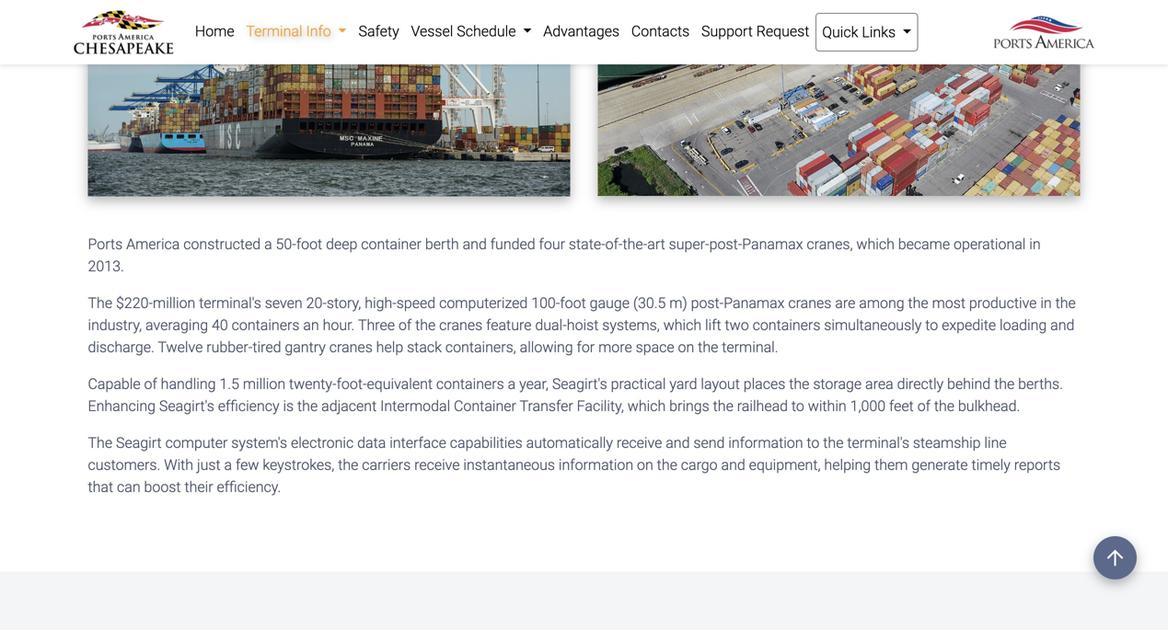 Task type: describe. For each thing, give the bounding box(es) containing it.
million inside capable of handling 1.5 million twenty-foot-equivalent containers a year, seagirt's practical yard layout places the storage area directly behind the berths. enhancing seagirt's efficiency is the adjacent intermodal container transfer facility, which brings the railhead to within 1,000 feet of the bulkhead.
[[243, 376, 285, 393]]

twenty-
[[289, 376, 337, 393]]

cranes,
[[807, 236, 853, 253]]

terminal info link
[[240, 13, 353, 50]]

customers.
[[88, 457, 160, 474]]

panamax inside the $220-million terminal's seven 20-story, high-speed computerized 100-foot gauge (30.5 m) post-panamax cranes are among the most productive in the industry, averaging 40 containers an hour. three of the cranes feature dual-hoist systems, which lift two containers simultaneously to expedite loading and discharge. twelve rubber-tired gantry cranes help stack containers, allowing for more space on the terminal.
[[724, 295, 785, 312]]

that
[[88, 479, 113, 496]]

vessel schedule link
[[405, 13, 537, 50]]

capable
[[88, 376, 140, 393]]

hour.
[[323, 317, 355, 334]]

containers,
[[445, 339, 516, 356]]

vessel schedule
[[411, 23, 520, 40]]

50-
[[276, 236, 296, 253]]

electronic
[[291, 434, 354, 452]]

transfer
[[520, 398, 573, 415]]

2 vertical spatial of
[[917, 398, 931, 415]]

allowing
[[520, 339, 573, 356]]

behind
[[947, 376, 991, 393]]

to inside the seagirt computer system's electronic data interface capabilities automatically receive and send information to the terminal's steamship line customers. with just a few keystrokes, the carriers receive instantaneous information on the cargo and equipment, helping them generate timely reports that can boost their efficiency.
[[807, 434, 820, 452]]

container
[[454, 398, 516, 415]]

go to top image
[[1094, 537, 1137, 580]]

0 vertical spatial cranes
[[788, 295, 832, 312]]

2 seagirt terminal image from the left
[[598, 0, 1080, 196]]

equivalent
[[367, 376, 433, 393]]

is
[[283, 398, 294, 415]]

a inside capable of handling 1.5 million twenty-foot-equivalent containers a year, seagirt's practical yard layout places the storage area directly behind the berths. enhancing seagirt's efficiency is the adjacent intermodal container transfer facility, which brings the railhead to within 1,000 feet of the bulkhead.
[[508, 376, 516, 393]]

0 vertical spatial information
[[728, 434, 803, 452]]

seven
[[265, 295, 303, 312]]

the left most
[[908, 295, 929, 312]]

industry,
[[88, 317, 142, 334]]

advantages
[[543, 23, 620, 40]]

capable of handling 1.5 million twenty-foot-equivalent containers a year, seagirt's practical yard layout places the storage area directly behind the berths. enhancing seagirt's efficiency is the adjacent intermodal container transfer facility, which brings the railhead to within 1,000 feet of the bulkhead.
[[88, 376, 1063, 415]]

0 vertical spatial seagirt's
[[552, 376, 607, 393]]

1 vertical spatial receive
[[414, 457, 460, 474]]

funded
[[490, 236, 535, 253]]

layout
[[701, 376, 740, 393]]

vessel
[[411, 23, 453, 40]]

state-
[[569, 236, 605, 253]]

panamax inside ports america constructed a 50-foot deep container berth and funded four state-of-the-art super-post-panamax cranes, which became operational in 2013.
[[742, 236, 803, 253]]

send
[[693, 434, 725, 452]]

the right the productive
[[1055, 295, 1076, 312]]

brings
[[669, 398, 709, 415]]

hoist
[[567, 317, 599, 334]]

in for productive
[[1040, 295, 1052, 312]]

are
[[835, 295, 855, 312]]

$220-
[[116, 295, 153, 312]]

foot-
[[337, 376, 367, 393]]

help
[[376, 339, 403, 356]]

simultaneously
[[824, 317, 922, 334]]

carriers
[[362, 457, 411, 474]]

capabilities
[[450, 434, 523, 452]]

foot inside ports america constructed a 50-foot deep container berth and funded four state-of-the-art super-post-panamax cranes, which became operational in 2013.
[[296, 236, 322, 253]]

home link
[[189, 13, 240, 50]]

the seagirt computer system's electronic data interface capabilities automatically receive and send information to the terminal's steamship line customers. with just a few keystrokes, the carriers receive instantaneous information on the cargo and equipment, helping them generate timely reports that can boost their efficiency.
[[88, 434, 1060, 496]]

super-
[[669, 236, 709, 253]]

the up helping
[[823, 434, 844, 452]]

0 horizontal spatial of
[[144, 376, 157, 393]]

handling
[[161, 376, 216, 393]]

productive
[[969, 295, 1037, 312]]

info
[[306, 23, 331, 40]]

the down data
[[338, 457, 358, 474]]

high-
[[365, 295, 397, 312]]

reports
[[1014, 457, 1060, 474]]

operational
[[954, 236, 1026, 253]]

the right is
[[297, 398, 318, 415]]

just
[[197, 457, 221, 474]]

gantry
[[285, 339, 326, 356]]

terminal's inside the $220-million terminal's seven 20-story, high-speed computerized 100-foot gauge (30.5 m) post-panamax cranes are among the most productive in the industry, averaging 40 containers an hour. three of the cranes feature dual-hoist systems, which lift two containers simultaneously to expedite loading and discharge. twelve rubber-tired gantry cranes help stack containers, allowing for more space on the terminal.
[[199, 295, 261, 312]]

the down 'layout'
[[713, 398, 733, 415]]

loading
[[1000, 317, 1047, 334]]

efficiency.
[[217, 479, 281, 496]]

the $220-million terminal's seven 20-story, high-speed computerized 100-foot gauge (30.5 m) post-panamax cranes are among the most productive in the industry, averaging 40 containers an hour. three of the cranes feature dual-hoist systems, which lift two containers simultaneously to expedite loading and discharge. twelve rubber-tired gantry cranes help stack containers, allowing for more space on the terminal.
[[88, 295, 1076, 356]]

berths.
[[1018, 376, 1063, 393]]

few
[[236, 457, 259, 474]]

a inside ports america constructed a 50-foot deep container berth and funded four state-of-the-art super-post-panamax cranes, which became operational in 2013.
[[264, 236, 272, 253]]

facility,
[[577, 398, 624, 415]]

on inside the seagirt computer system's electronic data interface capabilities automatically receive and send information to the terminal's steamship line customers. with just a few keystrokes, the carriers receive instantaneous information on the cargo and equipment, helping them generate timely reports that can boost their efficiency.
[[637, 457, 653, 474]]

interface
[[390, 434, 446, 452]]

20-
[[306, 295, 327, 312]]

the up stack at the left bottom
[[415, 317, 436, 334]]

m)
[[670, 295, 687, 312]]

expedite
[[942, 317, 996, 334]]

0 vertical spatial receive
[[617, 434, 662, 452]]

system's
[[231, 434, 287, 452]]

data
[[357, 434, 386, 452]]

line
[[984, 434, 1007, 452]]

within
[[808, 398, 847, 415]]

storage
[[813, 376, 862, 393]]

gauge
[[590, 295, 630, 312]]

tab panel containing ports america constructed a 50-foot deep container berth and funded four state-of-the-art super-post-panamax cranes, which became operational in 2013.
[[74, 0, 1094, 498]]

the up bulkhead.
[[994, 376, 1015, 393]]

2013.
[[88, 258, 124, 275]]

for
[[577, 339, 595, 356]]

steamship
[[913, 434, 981, 452]]

feature
[[486, 317, 532, 334]]

support
[[701, 23, 753, 40]]

the down the directly
[[934, 398, 955, 415]]



Task type: vqa. For each thing, say whether or not it's contained in the screenshot.
Safety Suggestion on the top
no



Task type: locate. For each thing, give the bounding box(es) containing it.
1 horizontal spatial seagirt's
[[552, 376, 607, 393]]

their
[[185, 479, 213, 496]]

and
[[463, 236, 487, 253], [1050, 317, 1075, 334], [666, 434, 690, 452], [721, 457, 745, 474]]

1 vertical spatial on
[[637, 457, 653, 474]]

0 horizontal spatial to
[[792, 398, 804, 415]]

to inside capable of handling 1.5 million twenty-foot-equivalent containers a year, seagirt's practical yard layout places the storage area directly behind the berths. enhancing seagirt's efficiency is the adjacent intermodal container transfer facility, which brings the railhead to within 1,000 feet of the bulkhead.
[[792, 398, 804, 415]]

million up efficiency
[[243, 376, 285, 393]]

of down the directly
[[917, 398, 931, 415]]

post- inside ports america constructed a 50-foot deep container berth and funded four state-of-the-art super-post-panamax cranes, which became operational in 2013.
[[709, 236, 742, 253]]

1 horizontal spatial foot
[[560, 295, 586, 312]]

speed
[[397, 295, 436, 312]]

the up customers.
[[88, 434, 112, 452]]

seagirt
[[116, 434, 162, 452]]

0 horizontal spatial on
[[637, 457, 653, 474]]

containers up 'container'
[[436, 376, 504, 393]]

1 vertical spatial post-
[[691, 295, 724, 312]]

0 horizontal spatial foot
[[296, 236, 322, 253]]

two
[[725, 317, 749, 334]]

million inside the $220-million terminal's seven 20-story, high-speed computerized 100-foot gauge (30.5 m) post-panamax cranes are among the most productive in the industry, averaging 40 containers an hour. three of the cranes feature dual-hoist systems, which lift two containers simultaneously to expedite loading and discharge. twelve rubber-tired gantry cranes help stack containers, allowing for more space on the terminal.
[[153, 295, 195, 312]]

0 vertical spatial foot
[[296, 236, 322, 253]]

0 horizontal spatial containers
[[232, 317, 300, 334]]

0 vertical spatial a
[[264, 236, 272, 253]]

which down practical
[[628, 398, 666, 415]]

the right places
[[789, 376, 810, 393]]

terminal's inside the seagirt computer system's electronic data interface capabilities automatically receive and send information to the terminal's steamship line customers. with just a few keystrokes, the carriers receive instantaneous information on the cargo and equipment, helping them generate timely reports that can boost their efficiency.
[[847, 434, 910, 452]]

lift
[[705, 317, 721, 334]]

space
[[636, 339, 674, 356]]

post- inside the $220-million terminal's seven 20-story, high-speed computerized 100-foot gauge (30.5 m) post-panamax cranes are among the most productive in the industry, averaging 40 containers an hour. three of the cranes feature dual-hoist systems, which lift two containers simultaneously to expedite loading and discharge. twelve rubber-tired gantry cranes help stack containers, allowing for more space on the terminal.
[[691, 295, 724, 312]]

2 vertical spatial a
[[224, 457, 232, 474]]

foot inside the $220-million terminal's seven 20-story, high-speed computerized 100-foot gauge (30.5 m) post-panamax cranes are among the most productive in the industry, averaging 40 containers an hour. three of the cranes feature dual-hoist systems, which lift two containers simultaneously to expedite loading and discharge. twelve rubber-tired gantry cranes help stack containers, allowing for more space on the terminal.
[[560, 295, 586, 312]]

containers
[[232, 317, 300, 334], [753, 317, 821, 334], [436, 376, 504, 393]]

1 vertical spatial panamax
[[724, 295, 785, 312]]

0 horizontal spatial receive
[[414, 457, 460, 474]]

0 vertical spatial on
[[678, 339, 694, 356]]

2 horizontal spatial to
[[925, 317, 938, 334]]

became
[[898, 236, 950, 253]]

efficiency
[[218, 398, 279, 415]]

on right space
[[678, 339, 694, 356]]

1 vertical spatial information
[[559, 457, 633, 474]]

the up industry, at the left bottom of the page
[[88, 295, 112, 312]]

in for operational
[[1029, 236, 1041, 253]]

(30.5
[[633, 295, 666, 312]]

0 vertical spatial which
[[856, 236, 895, 253]]

of inside the $220-million terminal's seven 20-story, high-speed computerized 100-foot gauge (30.5 m) post-panamax cranes are among the most productive in the industry, averaging 40 containers an hour. three of the cranes feature dual-hoist systems, which lift two containers simultaneously to expedite loading and discharge. twelve rubber-tired gantry cranes help stack containers, allowing for more space on the terminal.
[[399, 317, 412, 334]]

million
[[153, 295, 195, 312], [243, 376, 285, 393]]

seagirt terminal image
[[88, 0, 570, 196], [598, 0, 1080, 196]]

and right berth
[[463, 236, 487, 253]]

to left within
[[792, 398, 804, 415]]

cranes left are
[[788, 295, 832, 312]]

a inside the seagirt computer system's electronic data interface capabilities automatically receive and send information to the terminal's steamship line customers. with just a few keystrokes, the carriers receive instantaneous information on the cargo and equipment, helping them generate timely reports that can boost their efficiency.
[[224, 457, 232, 474]]

an
[[303, 317, 319, 334]]

receive down facility,
[[617, 434, 662, 452]]

twelve
[[158, 339, 203, 356]]

art
[[647, 236, 665, 253]]

in right operational
[[1029, 236, 1041, 253]]

foot
[[296, 236, 322, 253], [560, 295, 586, 312]]

foot left deep
[[296, 236, 322, 253]]

them
[[875, 457, 908, 474]]

and down send at the right of the page
[[721, 457, 745, 474]]

of up enhancing
[[144, 376, 157, 393]]

ports america constructed a 50-foot deep container berth and funded four state-of-the-art super-post-panamax cranes, which became operational in 2013.
[[88, 236, 1041, 275]]

bulkhead.
[[958, 398, 1020, 415]]

foot up hoist
[[560, 295, 586, 312]]

the inside the seagirt computer system's electronic data interface capabilities automatically receive and send information to the terminal's steamship line customers. with just a few keystrokes, the carriers receive instantaneous information on the cargo and equipment, helping them generate timely reports that can boost their efficiency.
[[88, 434, 112, 452]]

1 vertical spatial to
[[792, 398, 804, 415]]

safety
[[359, 23, 399, 40]]

deep
[[326, 236, 358, 253]]

which right cranes,
[[856, 236, 895, 253]]

terminal.
[[722, 339, 778, 356]]

information up equipment,
[[728, 434, 803, 452]]

and up the cargo
[[666, 434, 690, 452]]

which inside the $220-million terminal's seven 20-story, high-speed computerized 100-foot gauge (30.5 m) post-panamax cranes are among the most productive in the industry, averaging 40 containers an hour. three of the cranes feature dual-hoist systems, which lift two containers simultaneously to expedite loading and discharge. twelve rubber-tired gantry cranes help stack containers, allowing for more space on the terminal.
[[663, 317, 702, 334]]

in inside ports america constructed a 50-foot deep container berth and funded four state-of-the-art super-post-panamax cranes, which became operational in 2013.
[[1029, 236, 1041, 253]]

which down m) at the right top
[[663, 317, 702, 334]]

0 vertical spatial terminal's
[[199, 295, 261, 312]]

2 horizontal spatial cranes
[[788, 295, 832, 312]]

1 horizontal spatial to
[[807, 434, 820, 452]]

0 vertical spatial in
[[1029, 236, 1041, 253]]

enhancing
[[88, 398, 156, 415]]

0 vertical spatial of
[[399, 317, 412, 334]]

panamax up two
[[724, 295, 785, 312]]

0 vertical spatial million
[[153, 295, 195, 312]]

1 horizontal spatial million
[[243, 376, 285, 393]]

discharge.
[[88, 339, 155, 356]]

in up loading
[[1040, 295, 1052, 312]]

1 vertical spatial terminal's
[[847, 434, 910, 452]]

0 horizontal spatial terminal's
[[199, 295, 261, 312]]

seagirt's down handling
[[159, 398, 214, 415]]

0 horizontal spatial seagirt's
[[159, 398, 214, 415]]

story,
[[327, 295, 361, 312]]

1 vertical spatial cranes
[[439, 317, 483, 334]]

seagirt's up facility,
[[552, 376, 607, 393]]

which inside ports america constructed a 50-foot deep container berth and funded four state-of-the-art super-post-panamax cranes, which became operational in 2013.
[[856, 236, 895, 253]]

a left year,
[[508, 376, 516, 393]]

information down automatically
[[559, 457, 633, 474]]

the
[[88, 295, 112, 312], [88, 434, 112, 452]]

four
[[539, 236, 565, 253]]

terminal's
[[199, 295, 261, 312], [847, 434, 910, 452]]

and inside ports america constructed a 50-foot deep container berth and funded four state-of-the-art super-post-panamax cranes, which became operational in 2013.
[[463, 236, 487, 253]]

million up averaging
[[153, 295, 195, 312]]

0 vertical spatial the
[[88, 295, 112, 312]]

on left the cargo
[[637, 457, 653, 474]]

0 horizontal spatial cranes
[[329, 339, 373, 356]]

a left few at left
[[224, 457, 232, 474]]

america
[[126, 236, 180, 253]]

and right loading
[[1050, 317, 1075, 334]]

1 horizontal spatial terminal's
[[847, 434, 910, 452]]

of-
[[605, 236, 623, 253]]

100-
[[531, 295, 560, 312]]

cranes down hour.
[[329, 339, 373, 356]]

seagirt's
[[552, 376, 607, 393], [159, 398, 214, 415]]

computer
[[165, 434, 228, 452]]

feet
[[889, 398, 914, 415]]

cargo
[[681, 457, 718, 474]]

terminal info
[[246, 23, 335, 40]]

1 vertical spatial in
[[1040, 295, 1052, 312]]

2 horizontal spatial containers
[[753, 317, 821, 334]]

1 horizontal spatial a
[[264, 236, 272, 253]]

receive down interface
[[414, 457, 460, 474]]

containers up terminal.
[[753, 317, 821, 334]]

2 the from the top
[[88, 434, 112, 452]]

the for the seagirt computer system's electronic data interface capabilities automatically receive and send information to the terminal's steamship line customers. with just a few keystrokes, the carriers receive instantaneous information on the cargo and equipment, helping them generate timely reports that can boost their efficiency.
[[88, 434, 112, 452]]

1,000
[[850, 398, 886, 415]]

to down most
[[925, 317, 938, 334]]

constructed
[[183, 236, 261, 253]]

can
[[117, 479, 140, 496]]

tab panel
[[74, 0, 1094, 498]]

tired
[[253, 339, 281, 356]]

1 vertical spatial million
[[243, 376, 285, 393]]

panamax
[[742, 236, 803, 253], [724, 295, 785, 312]]

0 vertical spatial panamax
[[742, 236, 803, 253]]

1 vertical spatial seagirt's
[[159, 398, 214, 415]]

the-
[[623, 236, 647, 253]]

2 horizontal spatial a
[[508, 376, 516, 393]]

post- up the lift
[[691, 295, 724, 312]]

directly
[[897, 376, 944, 393]]

0 horizontal spatial information
[[559, 457, 633, 474]]

terminal
[[246, 23, 302, 40]]

2 vertical spatial cranes
[[329, 339, 373, 356]]

practical
[[611, 376, 666, 393]]

to inside the $220-million terminal's seven 20-story, high-speed computerized 100-foot gauge (30.5 m) post-panamax cranes are among the most productive in the industry, averaging 40 containers an hour. three of the cranes feature dual-hoist systems, which lift two containers simultaneously to expedite loading and discharge. twelve rubber-tired gantry cranes help stack containers, allowing for more space on the terminal.
[[925, 317, 938, 334]]

1 vertical spatial which
[[663, 317, 702, 334]]

0 vertical spatial post-
[[709, 236, 742, 253]]

1 seagirt terminal image from the left
[[88, 0, 570, 196]]

which inside capable of handling 1.5 million twenty-foot-equivalent containers a year, seagirt's practical yard layout places the storage area directly behind the berths. enhancing seagirt's efficiency is the adjacent intermodal container transfer facility, which brings the railhead to within 1,000 feet of the bulkhead.
[[628, 398, 666, 415]]

home
[[195, 23, 234, 40]]

in inside the $220-million terminal's seven 20-story, high-speed computerized 100-foot gauge (30.5 m) post-panamax cranes are among the most productive in the industry, averaging 40 containers an hour. three of the cranes feature dual-hoist systems, which lift two containers simultaneously to expedite loading and discharge. twelve rubber-tired gantry cranes help stack containers, allowing for more space on the terminal.
[[1040, 295, 1052, 312]]

the down the lift
[[698, 339, 718, 356]]

which
[[856, 236, 895, 253], [663, 317, 702, 334], [628, 398, 666, 415]]

automatically
[[526, 434, 613, 452]]

2 vertical spatial which
[[628, 398, 666, 415]]

intermodal
[[380, 398, 450, 415]]

1 vertical spatial a
[[508, 376, 516, 393]]

0 horizontal spatial seagirt terminal image
[[88, 0, 570, 196]]

2 vertical spatial to
[[807, 434, 820, 452]]

1 the from the top
[[88, 295, 112, 312]]

1 vertical spatial foot
[[560, 295, 586, 312]]

receive
[[617, 434, 662, 452], [414, 457, 460, 474]]

1 horizontal spatial cranes
[[439, 317, 483, 334]]

containers up tired
[[232, 317, 300, 334]]

the for the $220-million terminal's seven 20-story, high-speed computerized 100-foot gauge (30.5 m) post-panamax cranes are among the most productive in the industry, averaging 40 containers an hour. three of the cranes feature dual-hoist systems, which lift two containers simultaneously to expedite loading and discharge. twelve rubber-tired gantry cranes help stack containers, allowing for more space on the terminal.
[[88, 295, 112, 312]]

1 horizontal spatial of
[[399, 317, 412, 334]]

cranes up containers,
[[439, 317, 483, 334]]

advantages link
[[537, 13, 625, 50]]

panamax left cranes,
[[742, 236, 803, 253]]

1 vertical spatial of
[[144, 376, 157, 393]]

the inside the $220-million terminal's seven 20-story, high-speed computerized 100-foot gauge (30.5 m) post-panamax cranes are among the most productive in the industry, averaging 40 containers an hour. three of the cranes feature dual-hoist systems, which lift two containers simultaneously to expedite loading and discharge. twelve rubber-tired gantry cranes help stack containers, allowing for more space on the terminal.
[[88, 295, 112, 312]]

instantaneous
[[463, 457, 555, 474]]

and inside the $220-million terminal's seven 20-story, high-speed computerized 100-foot gauge (30.5 m) post-panamax cranes are among the most productive in the industry, averaging 40 containers an hour. three of the cranes feature dual-hoist systems, which lift two containers simultaneously to expedite loading and discharge. twelve rubber-tired gantry cranes help stack containers, allowing for more space on the terminal.
[[1050, 317, 1075, 334]]

2 horizontal spatial of
[[917, 398, 931, 415]]

contacts
[[631, 23, 690, 40]]

of down speed
[[399, 317, 412, 334]]

post- right art
[[709, 236, 742, 253]]

containers inside capable of handling 1.5 million twenty-foot-equivalent containers a year, seagirt's practical yard layout places the storage area directly behind the berths. enhancing seagirt's efficiency is the adjacent intermodal container transfer facility, which brings the railhead to within 1,000 feet of the bulkhead.
[[436, 376, 504, 393]]

1 horizontal spatial information
[[728, 434, 803, 452]]

timely
[[972, 457, 1011, 474]]

a left '50-'
[[264, 236, 272, 253]]

among
[[859, 295, 905, 312]]

0 horizontal spatial a
[[224, 457, 232, 474]]

terminal's up 40 in the left bottom of the page
[[199, 295, 261, 312]]

safety link
[[353, 13, 405, 50]]

0 horizontal spatial million
[[153, 295, 195, 312]]

most
[[932, 295, 966, 312]]

the left the cargo
[[657, 457, 677, 474]]

1 horizontal spatial containers
[[436, 376, 504, 393]]

1 horizontal spatial on
[[678, 339, 694, 356]]

adjacent
[[321, 398, 377, 415]]

support request
[[701, 23, 810, 40]]

stack
[[407, 339, 442, 356]]

1.5
[[219, 376, 239, 393]]

1 horizontal spatial receive
[[617, 434, 662, 452]]

equipment,
[[749, 457, 821, 474]]

information
[[728, 434, 803, 452], [559, 457, 633, 474]]

to up equipment,
[[807, 434, 820, 452]]

contacts link
[[625, 13, 696, 50]]

generate
[[912, 457, 968, 474]]

computerized
[[439, 295, 528, 312]]

helping
[[824, 457, 871, 474]]

on inside the $220-million terminal's seven 20-story, high-speed computerized 100-foot gauge (30.5 m) post-panamax cranes are among the most productive in the industry, averaging 40 containers an hour. three of the cranes feature dual-hoist systems, which lift two containers simultaneously to expedite loading and discharge. twelve rubber-tired gantry cranes help stack containers, allowing for more space on the terminal.
[[678, 339, 694, 356]]

year,
[[519, 376, 549, 393]]

to
[[925, 317, 938, 334], [792, 398, 804, 415], [807, 434, 820, 452]]

0 vertical spatial to
[[925, 317, 938, 334]]

terminal's up them
[[847, 434, 910, 452]]

container
[[361, 236, 422, 253]]

1 horizontal spatial seagirt terminal image
[[598, 0, 1080, 196]]

in
[[1029, 236, 1041, 253], [1040, 295, 1052, 312]]

1 vertical spatial the
[[88, 434, 112, 452]]



